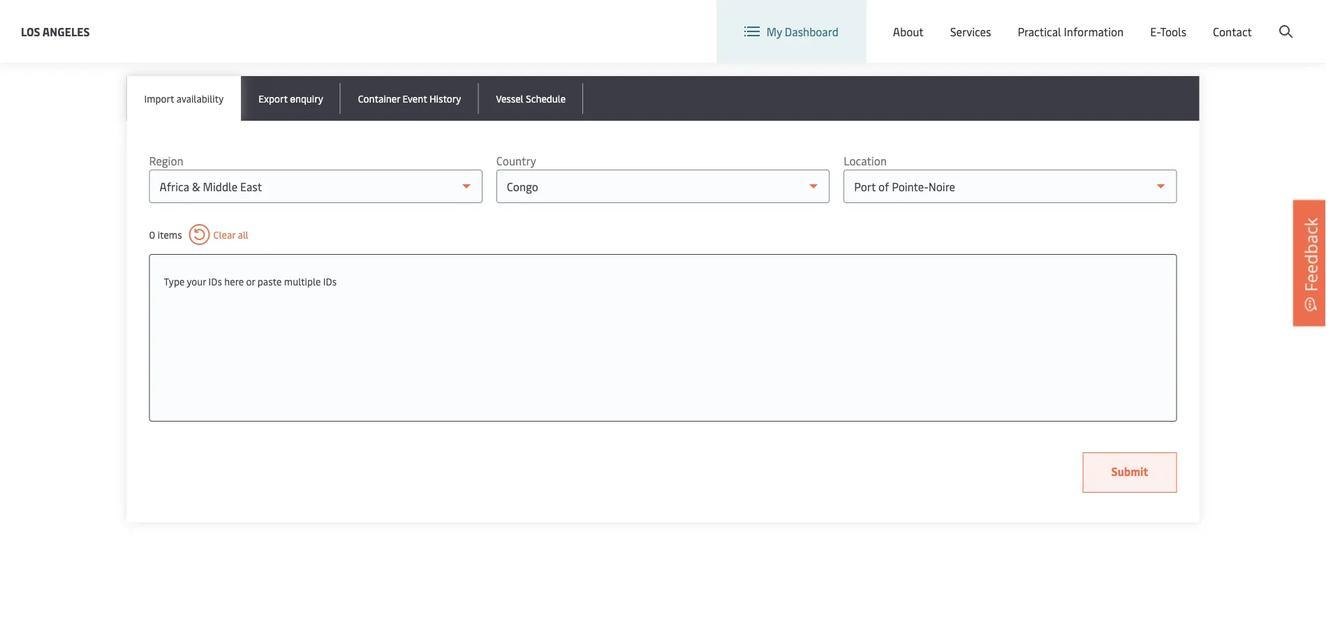 Task type: describe. For each thing, give the bounding box(es) containing it.
or
[[246, 275, 255, 288]]

import
[[144, 92, 174, 105]]

e-
[[1151, 24, 1161, 39]]

services
[[951, 24, 992, 39]]

create
[[1224, 13, 1257, 28]]

2 ids from the left
[[323, 275, 337, 288]]

region
[[149, 153, 184, 168]]

vessel schedule button
[[479, 76, 584, 121]]

multiple
[[284, 275, 321, 288]]

export еnquiry button
[[241, 76, 341, 121]]

about button
[[894, 0, 924, 63]]

information
[[1065, 24, 1125, 39]]

country
[[497, 153, 537, 168]]

еnquiry
[[290, 92, 323, 105]]

login / create account
[[1188, 13, 1300, 28]]

location inside button
[[970, 13, 1013, 28]]

tab list containing import availability
[[127, 76, 1200, 121]]

export
[[259, 92, 288, 105]]

clear all button
[[189, 224, 249, 245]]

my dashboard
[[767, 24, 839, 39]]

0
[[149, 228, 155, 241]]

/
[[1217, 13, 1222, 28]]

vessel
[[496, 92, 524, 105]]

submit button
[[1083, 453, 1178, 493]]

vessel schedule
[[496, 92, 566, 105]]

schedule
[[526, 92, 566, 105]]

feedback
[[1300, 218, 1323, 292]]

login / create account link
[[1162, 0, 1300, 41]]



Task type: vqa. For each thing, say whether or not it's contained in the screenshot.
text field
yes



Task type: locate. For each thing, give the bounding box(es) containing it.
my dashboard button
[[745, 0, 839, 63]]

menu
[[1092, 13, 1121, 28]]

angeles
[[42, 24, 90, 39]]

your
[[187, 275, 206, 288]]

here
[[224, 275, 244, 288]]

switch location button
[[911, 13, 1013, 28]]

0 horizontal spatial ids
[[209, 275, 222, 288]]

switch location
[[934, 13, 1013, 28]]

tab list
[[127, 76, 1200, 121]]

login
[[1188, 13, 1215, 28]]

practical information
[[1018, 24, 1125, 39]]

global menu button
[[1027, 0, 1135, 42]]

switch
[[934, 13, 967, 28]]

about
[[894, 24, 924, 39]]

event
[[403, 92, 427, 105]]

clear all
[[214, 228, 249, 241]]

e-tools
[[1151, 24, 1187, 39]]

contact
[[1214, 24, 1253, 39]]

contact button
[[1214, 0, 1253, 63]]

ids right your
[[209, 275, 222, 288]]

global menu
[[1058, 13, 1121, 28]]

0 vertical spatial location
[[970, 13, 1013, 28]]

los angeles link
[[21, 23, 90, 40]]

practical
[[1018, 24, 1062, 39]]

paste
[[258, 275, 282, 288]]

account
[[1259, 13, 1300, 28]]

global
[[1058, 13, 1090, 28]]

container event history
[[358, 92, 461, 105]]

1 horizontal spatial location
[[970, 13, 1013, 28]]

los
[[21, 24, 40, 39]]

export еnquiry
[[259, 92, 323, 105]]

submit
[[1112, 464, 1149, 479]]

items
[[158, 228, 182, 241]]

type
[[164, 275, 185, 288]]

0 horizontal spatial location
[[844, 153, 887, 168]]

type your ids here or paste multiple ids
[[164, 275, 337, 288]]

dashboard
[[785, 24, 839, 39]]

tools
[[1161, 24, 1187, 39]]

history
[[430, 92, 461, 105]]

None text field
[[164, 269, 1163, 294]]

1 ids from the left
[[209, 275, 222, 288]]

1 vertical spatial location
[[844, 153, 887, 168]]

practical information button
[[1018, 0, 1125, 63]]

e-tools button
[[1151, 0, 1187, 63]]

availability
[[177, 92, 224, 105]]

container event history button
[[341, 76, 479, 121]]

my
[[767, 24, 783, 39]]

import availability
[[144, 92, 224, 105]]

location
[[970, 13, 1013, 28], [844, 153, 887, 168]]

all
[[238, 228, 249, 241]]

ids right multiple
[[323, 275, 337, 288]]

ids
[[209, 275, 222, 288], [323, 275, 337, 288]]

los angeles
[[21, 24, 90, 39]]

0 items
[[149, 228, 182, 241]]

services button
[[951, 0, 992, 63]]

feedback button
[[1294, 200, 1327, 326]]

container
[[358, 92, 400, 105]]

clear
[[214, 228, 236, 241]]

import availability button
[[127, 76, 241, 121]]

1 horizontal spatial ids
[[323, 275, 337, 288]]



